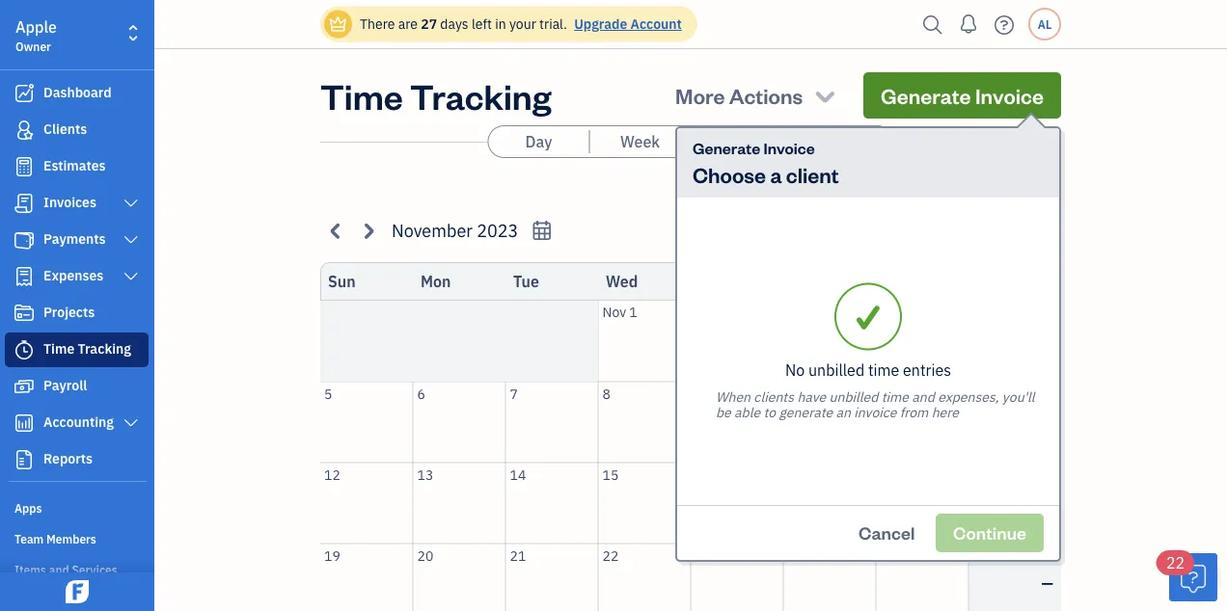 Task type: describe. For each thing, give the bounding box(es) containing it.
nov for nov 5 - 11
[[991, 385, 1014, 403]]

and
[[912, 388, 935, 406]]

account
[[631, 15, 682, 33]]

clients
[[754, 388, 794, 406]]

actions
[[729, 82, 803, 109]]

there are 27 days left in your trial. upgrade account
[[360, 15, 682, 33]]

estimates
[[43, 157, 106, 175]]

11 inside button
[[880, 385, 897, 403]]

22 inside dropdown button
[[1167, 553, 1185, 574]]

november 2023
[[392, 219, 518, 242]]

4 button
[[877, 301, 968, 382]]

resource center badge image
[[1169, 554, 1218, 602]]

invoice image
[[13, 194, 36, 213]]

19 inside button
[[324, 547, 340, 565]]

entries
[[903, 360, 951, 380]]

sat
[[884, 272, 908, 292]]

more actions button
[[666, 72, 848, 119]]

expenses link
[[5, 260, 149, 294]]

4
[[880, 303, 889, 321]]

payroll link
[[5, 370, 149, 404]]

25 inside nov 19 - 25 —
[[1037, 547, 1054, 565]]

owner
[[15, 39, 51, 54]]

payment image
[[13, 231, 36, 250]]

week
[[620, 132, 660, 152]]

nov 1
[[603, 303, 638, 321]]

days
[[440, 15, 469, 33]]

generate for generate invoice
[[881, 82, 971, 109]]

have
[[797, 388, 826, 406]]

27
[[421, 15, 437, 33]]

15
[[603, 466, 619, 484]]

20 button
[[413, 545, 505, 612]]

0 vertical spatial time tracking
[[320, 72, 551, 118]]

choose a date image
[[531, 220, 553, 242]]

10 button
[[784, 383, 876, 463]]

upgrade
[[574, 15, 627, 33]]

sun
[[328, 272, 356, 292]]

previous month image
[[325, 220, 347, 242]]

23 button
[[691, 545, 783, 612]]

able
[[734, 403, 761, 421]]

12 button
[[320, 464, 412, 544]]

nov 5 - 11
[[991, 385, 1054, 403]]

22 inside button
[[603, 547, 619, 565]]

generate invoice
[[881, 82, 1044, 109]]

7
[[510, 385, 518, 403]]

apps
[[14, 501, 42, 516]]

freshbooks image
[[62, 581, 93, 604]]

report image
[[13, 451, 36, 470]]

invoices link
[[5, 186, 149, 221]]

are
[[398, 15, 418, 33]]

chart image
[[13, 414, 36, 433]]

al
[[1038, 16, 1052, 32]]

your
[[509, 15, 536, 33]]

estimates link
[[5, 150, 149, 184]]

cancel button
[[841, 514, 932, 553]]

choose
[[693, 161, 766, 188]]

day link
[[489, 126, 589, 157]]

2023
[[477, 219, 518, 242]]

generate invoice button
[[864, 72, 1061, 119]]

6
[[417, 385, 425, 403]]

generate invoice choose a client
[[693, 137, 839, 188]]

2 5 from the left
[[1018, 385, 1026, 403]]

— inside nov 19 - 25 —
[[1042, 573, 1054, 593]]

dashboard link
[[5, 76, 149, 111]]

in
[[495, 15, 506, 33]]

day
[[525, 132, 552, 152]]

you'll
[[1002, 388, 1035, 406]]

trial.
[[539, 15, 567, 33]]

chevron large down image for payments
[[122, 233, 140, 248]]

10
[[788, 385, 804, 403]]

13 button
[[413, 464, 505, 544]]

1 vertical spatial time
[[882, 388, 909, 406]]

invoice for generate invoice
[[975, 82, 1044, 109]]

nov 1 button
[[599, 301, 690, 382]]

24 button
[[784, 545, 876, 612]]

project image
[[13, 304, 36, 323]]

invoices
[[43, 193, 96, 211]]

accounting link
[[5, 406, 149, 441]]

24
[[788, 547, 804, 565]]

items and services image
[[14, 562, 149, 577]]

upgrade account link
[[570, 15, 682, 33]]

6 button
[[413, 383, 505, 463]]

time tracking inside the main element
[[43, 340, 131, 358]]

team
[[14, 532, 44, 547]]

money image
[[13, 377, 36, 397]]

expenses
[[43, 267, 103, 285]]

team members
[[14, 532, 96, 547]]

chevron large down image for expenses
[[122, 269, 140, 285]]

chevrondown image
[[812, 82, 839, 109]]

reports link
[[5, 443, 149, 478]]



Task type: locate. For each thing, give the bounding box(es) containing it.
0 horizontal spatial time tracking
[[43, 340, 131, 358]]

11 button
[[877, 383, 968, 463]]

0 vertical spatial invoice
[[975, 82, 1044, 109]]

2 chevron large down image from the top
[[122, 269, 140, 285]]

0 horizontal spatial 19
[[324, 547, 340, 565]]

search image
[[918, 10, 949, 39]]

invoice down go to help icon
[[975, 82, 1044, 109]]

time tracking down projects link
[[43, 340, 131, 358]]

1 vertical spatial nov
[[991, 385, 1014, 403]]

next month image
[[357, 220, 379, 242]]

clients
[[43, 120, 87, 138]]

client image
[[13, 121, 36, 140]]

0 vertical spatial chevron large down image
[[122, 233, 140, 248]]

dashboard image
[[13, 84, 36, 103]]

time up invoice
[[868, 360, 900, 380]]

generate for generate invoice choose a client
[[693, 137, 761, 158]]

1 horizontal spatial time tracking
[[320, 72, 551, 118]]

payments link
[[5, 223, 149, 258]]

chevron large down image
[[122, 233, 140, 248], [122, 269, 140, 285], [122, 416, 140, 431]]

1 horizontal spatial invoice
[[975, 82, 1044, 109]]

5 inside 5 button
[[324, 385, 332, 403]]

0 horizontal spatial 11
[[880, 385, 897, 403]]

1 horizontal spatial 25
[[1037, 547, 1054, 565]]

time right timer image
[[43, 340, 75, 358]]

logged
[[860, 185, 903, 203]]

1 horizontal spatial 11
[[1037, 385, 1054, 403]]

tue
[[513, 272, 539, 292]]

tracking down left
[[410, 72, 551, 118]]

unbilled up have
[[809, 360, 865, 380]]

8 button
[[599, 383, 690, 463]]

11 up invoice
[[880, 385, 897, 403]]

estimate image
[[13, 157, 36, 177]]

tracking down projects link
[[78, 340, 131, 358]]

1 5 from the left
[[324, 385, 332, 403]]

—
[[1042, 492, 1054, 512], [1042, 573, 1054, 593]]

a
[[770, 161, 782, 188]]

wed
[[606, 272, 638, 292]]

1 19 from the left
[[324, 547, 340, 565]]

notifications image
[[953, 5, 984, 43]]

nov for nov 1
[[603, 303, 626, 321]]

timer image
[[13, 341, 36, 360]]

2 vertical spatial chevron large down image
[[122, 416, 140, 431]]

5 up "12"
[[324, 385, 332, 403]]

invoice inside generate invoice choose a client
[[764, 137, 815, 158]]

0 horizontal spatial generate
[[693, 137, 761, 158]]

time down there
[[320, 72, 403, 118]]

an
[[836, 403, 851, 421]]

to
[[764, 403, 776, 421]]

0 vertical spatial tracking
[[410, 72, 551, 118]]

invoice inside button
[[975, 82, 1044, 109]]

1 vertical spatial unbilled
[[829, 388, 878, 406]]

0 vertical spatial time
[[868, 360, 900, 380]]

dashboard
[[43, 83, 112, 101]]

0 horizontal spatial invoice
[[764, 137, 815, 158]]

2 — from the top
[[1042, 573, 1054, 593]]

14 button
[[506, 464, 598, 544]]

time
[[320, 72, 403, 118], [43, 340, 75, 358]]

team members link
[[5, 524, 149, 553]]

time inside the main element
[[43, 340, 75, 358]]

reports
[[43, 450, 93, 468]]

2 19 from the left
[[1009, 547, 1026, 565]]

22 button
[[599, 545, 690, 612]]

there
[[360, 15, 395, 33]]

1
[[629, 303, 638, 321]]

go to help image
[[989, 10, 1020, 39]]

accounting
[[43, 413, 114, 431]]

2 11 from the left
[[1037, 385, 1054, 403]]

nov inside nov 19 - 25 —
[[983, 547, 1006, 565]]

chevron large down image for accounting
[[122, 416, 140, 431]]

1 vertical spatial time
[[43, 340, 75, 358]]

1 chevron large down image from the top
[[122, 233, 140, 248]]

expense image
[[13, 267, 36, 287]]

2 - from the top
[[1029, 547, 1034, 565]]

5 right expenses,
[[1018, 385, 1026, 403]]

time left 'and'
[[882, 388, 909, 406]]

chevron large down image down chevron large down image
[[122, 233, 140, 248]]

5 button
[[320, 383, 412, 463]]

1 horizontal spatial 19
[[1009, 547, 1026, 565]]

3 chevron large down image from the top
[[122, 416, 140, 431]]

5
[[324, 385, 332, 403], [1018, 385, 1026, 403]]

no unbilled time entries when clients have unbilled time and expenses, you'll be able to generate an invoice from here
[[716, 360, 1035, 421]]

2 vertical spatial nov
[[983, 547, 1006, 565]]

generate
[[881, 82, 971, 109], [693, 137, 761, 158]]

1 vertical spatial chevron large down image
[[122, 269, 140, 285]]

invoice
[[854, 403, 897, 421]]

0 horizontal spatial 5
[[324, 385, 332, 403]]

25 inside button
[[880, 547, 897, 565]]

crown image
[[328, 14, 348, 34]]

14
[[510, 466, 526, 484]]

main element
[[0, 0, 203, 612]]

0 vertical spatial unbilled
[[809, 360, 865, 380]]

tracking inside the main element
[[78, 340, 131, 358]]

7 button
[[506, 383, 598, 463]]

chevron large down image
[[122, 196, 140, 211]]

members
[[46, 532, 96, 547]]

19 inside nov 19 - 25 —
[[1009, 547, 1026, 565]]

generate up choose at the top right of the page
[[693, 137, 761, 158]]

21 button
[[506, 545, 598, 612]]

1 horizontal spatial tracking
[[410, 72, 551, 118]]

1 vertical spatial -
[[1029, 547, 1034, 565]]

hours
[[820, 185, 856, 203]]

time tracking down 27
[[320, 72, 551, 118]]

mon
[[421, 272, 451, 292]]

generate inside generate invoice choose a client
[[693, 137, 761, 158]]

chevron large down image right accounting
[[122, 416, 140, 431]]

time
[[868, 360, 900, 380], [882, 388, 909, 406]]

19
[[324, 547, 340, 565], [1009, 547, 1026, 565]]

1 — from the top
[[1042, 492, 1054, 512]]

0 vertical spatial generate
[[881, 82, 971, 109]]

0 vertical spatial nov
[[603, 303, 626, 321]]

invoice for generate invoice choose a client
[[764, 137, 815, 158]]

-
[[1029, 385, 1034, 403], [1029, 547, 1034, 565]]

11 right the 'you'll'
[[1037, 385, 1054, 403]]

1 vertical spatial tracking
[[78, 340, 131, 358]]

invoice up a
[[764, 137, 815, 158]]

nov inside "button"
[[603, 303, 626, 321]]

left
[[472, 15, 492, 33]]

1 vertical spatial time tracking
[[43, 340, 131, 358]]

clients link
[[5, 113, 149, 148]]

21
[[510, 547, 526, 565]]

week link
[[590, 126, 690, 157]]

13
[[417, 466, 434, 484]]

1 horizontal spatial time
[[320, 72, 403, 118]]

cancel
[[859, 522, 915, 545]]

projects link
[[5, 296, 149, 331]]

chevron large down image inside expenses link
[[122, 269, 140, 285]]

generate
[[779, 403, 833, 421]]

25
[[880, 547, 897, 565], [1037, 547, 1054, 565]]

1 25 from the left
[[880, 547, 897, 565]]

8
[[603, 385, 611, 403]]

when
[[716, 388, 751, 406]]

1 - from the top
[[1029, 385, 1034, 403]]

generate inside generate invoice button
[[881, 82, 971, 109]]

1 vertical spatial invoice
[[764, 137, 815, 158]]

hours logged by
[[820, 185, 922, 203]]

nov
[[603, 303, 626, 321], [991, 385, 1014, 403], [983, 547, 1006, 565]]

1 horizontal spatial 5
[[1018, 385, 1026, 403]]

nov 19 - 25 —
[[983, 547, 1054, 593]]

25 button
[[877, 545, 968, 612]]

0 vertical spatial time
[[320, 72, 403, 118]]

0 horizontal spatial 25
[[880, 547, 897, 565]]

generate down search image
[[881, 82, 971, 109]]

1 vertical spatial generate
[[693, 137, 761, 158]]

chevron large down image inside payments link
[[122, 233, 140, 248]]

1 vertical spatial —
[[1042, 573, 1054, 593]]

here
[[932, 403, 959, 421]]

- for nov 5 - 11
[[1029, 385, 1034, 403]]

22
[[603, 547, 619, 565], [1167, 553, 1185, 574]]

0 horizontal spatial tracking
[[78, 340, 131, 358]]

time tracking link
[[5, 333, 149, 368]]

nov for nov 19 - 25 —
[[983, 547, 1006, 565]]

chevron large down image right expenses
[[122, 269, 140, 285]]

1 11 from the left
[[880, 385, 897, 403]]

from
[[900, 403, 929, 421]]

payroll
[[43, 377, 87, 395]]

0 vertical spatial —
[[1042, 492, 1054, 512]]

client
[[786, 161, 839, 188]]

0 horizontal spatial time
[[43, 340, 75, 358]]

15 button
[[599, 464, 690, 544]]

expenses,
[[938, 388, 999, 406]]

1 horizontal spatial generate
[[881, 82, 971, 109]]

- for nov 19 - 25 —
[[1029, 547, 1034, 565]]

apps link
[[5, 493, 149, 522]]

more
[[676, 82, 725, 109]]

2 25 from the left
[[1037, 547, 1054, 565]]

0 vertical spatial -
[[1029, 385, 1034, 403]]

0 horizontal spatial 22
[[603, 547, 619, 565]]

payments
[[43, 230, 106, 248]]

unbilled right have
[[829, 388, 878, 406]]

- inside nov 19 - 25 —
[[1029, 547, 1034, 565]]

tracking
[[410, 72, 551, 118], [78, 340, 131, 358]]

1 horizontal spatial 22
[[1167, 553, 1185, 574]]

more actions
[[676, 82, 803, 109]]



Task type: vqa. For each thing, say whether or not it's contained in the screenshot.
the Upgrade
yes



